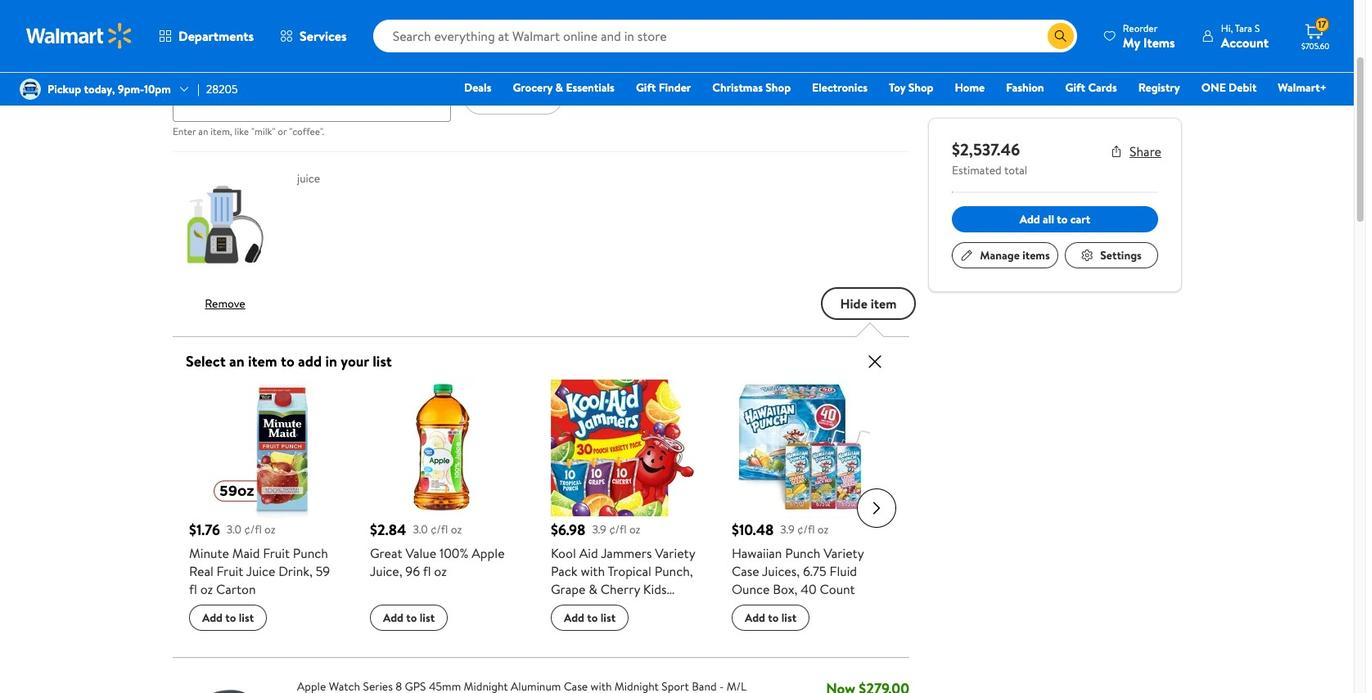 Task type: vqa. For each thing, say whether or not it's contained in the screenshot.
1
no



Task type: describe. For each thing, give the bounding box(es) containing it.
¢/fl for $10.48
[[797, 522, 815, 538]]

aid
[[579, 545, 598, 563]]

add inside button
[[1020, 211, 1040, 228]]

3.0 for $2.84
[[413, 522, 428, 538]]

value
[[406, 545, 436, 563]]

$6.98 3.9 ¢/fl oz kool aid jammers variety pack with tropical punch, grape & cherry kids drink 0% juice box pouches, 30 ct box, 6 fl oz pouches
[[551, 520, 695, 653]]

oz inside $10.48 3.9 ¢/fl oz hawaiian punch variety case juices, 6.75 fluid ounce box, 40 count
[[818, 522, 829, 538]]

sort
[[759, 2, 784, 20]]

jammers
[[601, 545, 652, 563]]

add left 0%
[[564, 610, 585, 627]]

$2.84
[[370, 520, 406, 541]]

add
[[298, 352, 322, 372]]

item for select an item to add in your list
[[248, 352, 277, 372]]

hi,
[[1221, 21, 1233, 35]]

debit
[[1229, 79, 1257, 96]]

reorder
[[1123, 21, 1158, 35]]

an for select
[[229, 352, 244, 372]]

add to list button for $1.76
[[189, 605, 267, 631]]

walmart+
[[1278, 79, 1327, 96]]

kool
[[551, 545, 576, 563]]

ounce
[[732, 581, 770, 599]]

maid
[[232, 545, 260, 563]]

product group containing $2.84
[[370, 376, 515, 638]]

product group containing $10.48
[[732, 376, 877, 638]]

grape
[[551, 581, 586, 599]]

Search search field
[[373, 20, 1077, 52]]

variety inside $6.98 3.9 ¢/fl oz kool aid jammers variety pack with tropical punch, grape & cherry kids drink 0% juice box pouches, 30 ct box, 6 fl oz pouches
[[655, 545, 695, 563]]

electronics link
[[805, 79, 875, 97]]

real
[[189, 563, 213, 581]]

add to list button for $6.98
[[551, 605, 629, 631]]

one
[[1202, 79, 1226, 96]]

deals
[[464, 79, 492, 96]]

40
[[801, 581, 817, 599]]

item,
[[211, 125, 232, 139]]

pack
[[551, 563, 578, 581]]

tara
[[1235, 21, 1253, 35]]

total
[[1004, 162, 1028, 178]]

product group containing $1.76
[[189, 376, 334, 638]]

| 28205
[[197, 81, 238, 97]]

carton
[[216, 581, 256, 599]]

list down juices,
[[782, 610, 797, 627]]

Add an item to your list text field
[[173, 76, 451, 122]]

toy shop
[[889, 79, 934, 96]]

add all to cart button
[[952, 206, 1158, 232]]

electronics
[[812, 79, 868, 96]]

an for enter
[[198, 125, 208, 139]]

add to list button for $2.84
[[370, 605, 448, 631]]

list left ct
[[601, 610, 616, 627]]

add to list for $2.84
[[383, 610, 435, 627]]

box, inside $10.48 3.9 ¢/fl oz hawaiian punch variety case juices, 6.75 fluid ounce box, 40 count
[[773, 581, 798, 599]]

to left 30
[[587, 610, 598, 627]]

minute maid fruit punch real fruit juice drink, 59 fl oz carton image
[[189, 376, 332, 519]]

$2,537.46 estimated total
[[952, 138, 1028, 178]]

product group containing $6.98
[[551, 376, 696, 653]]

estimated
[[952, 162, 1002, 178]]

my
[[1123, 33, 1140, 51]]

registry
[[1138, 79, 1180, 96]]

0 vertical spatial your
[[249, 57, 272, 73]]

essentials
[[566, 79, 615, 96]]

account
[[1221, 33, 1269, 51]]

gift finder link
[[629, 79, 699, 97]]

hide
[[840, 295, 868, 313]]

add to list button for $10.48
[[732, 605, 810, 631]]

search icon image
[[1054, 29, 1067, 43]]

settings
[[1101, 247, 1142, 264]]

fashion
[[1006, 79, 1044, 96]]

list down 96
[[420, 610, 435, 627]]

list down services dropdown button
[[274, 57, 289, 73]]

services button
[[267, 16, 360, 56]]

drink
[[551, 599, 582, 617]]

juice,
[[370, 563, 402, 581]]

punch inside $1.76 3.0 ¢/fl oz minute maid fruit punch real fruit juice drink, 59 fl oz carton
[[293, 545, 328, 563]]

minute
[[189, 545, 229, 563]]

pouches
[[567, 635, 614, 653]]

great
[[370, 545, 402, 563]]

¢/fl for $1.76
[[244, 522, 262, 538]]

6.75
[[803, 563, 827, 581]]

gift cards link
[[1058, 79, 1125, 97]]

0%
[[585, 599, 602, 617]]

great value 100% apple juice, 96 fl oz image
[[370, 376, 513, 519]]

box
[[637, 599, 658, 617]]

add to list for $10.48
[[745, 610, 797, 627]]

59
[[316, 563, 330, 581]]

remove
[[205, 296, 245, 312]]

juices,
[[762, 563, 800, 581]]

box, inside $6.98 3.9 ¢/fl oz kool aid jammers variety pack with tropical punch, grape & cherry kids drink 0% juice box pouches, 30 ct box, 6 fl oz pouches
[[640, 617, 665, 635]]

next slide of list image
[[857, 489, 896, 528]]

"coffee".
[[289, 125, 324, 139]]

oz right 96
[[434, 563, 447, 581]]

today,
[[84, 81, 115, 97]]

add to list for $6.98
[[564, 610, 616, 627]]

deals link
[[457, 79, 499, 97]]

to right deals link
[[510, 89, 523, 107]]

¢/fl for $2.84
[[431, 522, 448, 538]]

28205
[[206, 81, 238, 97]]

case
[[732, 563, 759, 581]]

96
[[405, 563, 420, 581]]

tropical
[[608, 563, 652, 581]]

manage
[[980, 247, 1020, 264]]

hide item
[[840, 295, 897, 313]]

punch inside $10.48 3.9 ¢/fl oz hawaiian punch variety case juices, 6.75 fluid ounce box, 40 count
[[785, 545, 821, 563]]

oz right $1.76
[[265, 522, 276, 538]]

add all to cart
[[1020, 211, 1091, 228]]

count
[[820, 581, 855, 599]]

s
[[1255, 21, 1260, 35]]

remove button
[[205, 296, 245, 312]]

hawaiian
[[732, 545, 782, 563]]

to up 28205
[[236, 57, 247, 73]]

cards
[[1088, 79, 1117, 96]]

item for add an item to your list
[[211, 57, 233, 73]]



Task type: locate. For each thing, give the bounding box(es) containing it.
1 horizontal spatial item
[[248, 352, 277, 372]]

with
[[581, 563, 605, 581]]

gift
[[636, 79, 656, 96], [1065, 79, 1086, 96]]

enter
[[173, 125, 196, 139]]

1 horizontal spatial &
[[589, 581, 597, 599]]

fruit right maid
[[263, 545, 290, 563]]

add down carton
[[202, 610, 223, 627]]

add to list button
[[464, 82, 563, 115], [189, 605, 267, 631], [370, 605, 448, 631], [551, 605, 629, 631], [732, 605, 810, 631]]

30
[[605, 617, 620, 635]]

pickup
[[47, 81, 81, 97]]

1 vertical spatial box,
[[640, 617, 665, 635]]

gift left finder
[[636, 79, 656, 96]]

1 horizontal spatial juice
[[605, 599, 634, 617]]

to right the 'all'
[[1057, 211, 1068, 228]]

2 gift from the left
[[1065, 79, 1086, 96]]

toy shop link
[[882, 79, 941, 97]]

grocery
[[513, 79, 553, 96]]

gift cards
[[1065, 79, 1117, 96]]

manage items button
[[952, 242, 1058, 269]]

juice inside $6.98 3.9 ¢/fl oz kool aid jammers variety pack with tropical punch, grape & cherry kids drink 0% juice box pouches, 30 ct box, 6 fl oz pouches
[[605, 599, 634, 617]]

3.0 inside $2.84 3.0 ¢/fl oz great value 100% apple juice, 96 fl oz
[[413, 522, 428, 538]]

box, left 6
[[640, 617, 665, 635]]

1 horizontal spatial variety
[[824, 545, 864, 563]]

shop for christmas shop
[[766, 79, 791, 96]]

select an item to add in your list
[[186, 352, 392, 372]]

0 horizontal spatial punch
[[293, 545, 328, 563]]

3.9 for $6.98
[[592, 522, 606, 538]]

2 ¢/fl from the left
[[431, 522, 448, 538]]

¢/fl up 6.75
[[797, 522, 815, 538]]

100%
[[440, 545, 469, 563]]

fl inside $6.98 3.9 ¢/fl oz kool aid jammers variety pack with tropical punch, grape & cherry kids drink 0% juice box pouches, 30 ct box, 6 fl oz pouches
[[678, 617, 686, 635]]

add to list
[[484, 89, 543, 107], [202, 610, 254, 627], [383, 610, 435, 627], [564, 610, 616, 627], [745, 610, 797, 627]]

1 vertical spatial &
[[589, 581, 597, 599]]

¢/fl up jammers
[[609, 522, 627, 538]]

¢/fl up maid
[[244, 522, 262, 538]]

by
[[787, 2, 801, 20]]

juice
[[297, 171, 320, 187]]

2 variety from the left
[[824, 545, 864, 563]]

share button
[[1110, 142, 1162, 160]]

1 vertical spatial item
[[871, 295, 897, 313]]

3.9 right the $10.48
[[780, 522, 795, 538]]

one debit link
[[1194, 79, 1264, 97]]

0 horizontal spatial fl
[[189, 581, 197, 599]]

fluid
[[830, 563, 857, 581]]

¢/fl inside $6.98 3.9 ¢/fl oz kool aid jammers variety pack with tropical punch, grape & cherry kids drink 0% juice box pouches, 30 ct box, 6 fl oz pouches
[[609, 522, 627, 538]]

cart
[[1071, 211, 1091, 228]]

0 horizontal spatial variety
[[655, 545, 695, 563]]

0 vertical spatial item
[[211, 57, 233, 73]]

gift left the cards
[[1065, 79, 1086, 96]]

1 product group from the left
[[189, 376, 334, 638]]

0 vertical spatial juice
[[246, 563, 275, 581]]

fl down minute
[[189, 581, 197, 599]]

¢/fl inside $10.48 3.9 ¢/fl oz hawaiian punch variety case juices, 6.75 fluid ounce box, 40 count
[[797, 522, 815, 538]]

1 vertical spatial juice
[[605, 599, 634, 617]]

box, left 40
[[773, 581, 798, 599]]

3 product group from the left
[[551, 376, 696, 653]]

fl right 96
[[423, 563, 431, 581]]

add an item to your list
[[173, 57, 289, 73]]

17
[[1318, 17, 1327, 31]]

oz up jammers
[[629, 522, 641, 538]]

$1.76 3.0 ¢/fl oz minute maid fruit punch real fruit juice drink, 59 fl oz carton
[[189, 520, 330, 599]]

¢/fl inside $1.76 3.0 ¢/fl oz minute maid fruit punch real fruit juice drink, 59 fl oz carton
[[244, 522, 262, 538]]

pouches,
[[551, 617, 602, 635]]

home
[[955, 79, 985, 96]]

shop right "christmas"
[[766, 79, 791, 96]]

0 horizontal spatial gift
[[636, 79, 656, 96]]

departments button
[[146, 16, 267, 56]]

juice inside $1.76 3.0 ¢/fl oz minute maid fruit punch real fruit juice drink, 59 fl oz carton
[[246, 563, 275, 581]]

an left item,
[[198, 125, 208, 139]]

3.9 inside $6.98 3.9 ¢/fl oz kool aid jammers variety pack with tropical punch, grape & cherry kids drink 0% juice box pouches, 30 ct box, 6 fl oz pouches
[[592, 522, 606, 538]]

4 ¢/fl from the left
[[797, 522, 815, 538]]

2 horizontal spatial item
[[871, 295, 897, 313]]

3.0
[[227, 522, 241, 538], [413, 522, 428, 538]]

0 horizontal spatial your
[[249, 57, 272, 73]]

1 horizontal spatial your
[[341, 352, 369, 372]]

grocery & essentials
[[513, 79, 615, 96]]

items
[[1143, 33, 1175, 51]]

walmart+ link
[[1271, 79, 1334, 97]]

2 punch from the left
[[785, 545, 821, 563]]

hide item button
[[821, 288, 916, 320]]

1 horizontal spatial fruit
[[263, 545, 290, 563]]

¢/fl up 100%
[[431, 522, 448, 538]]

fashion link
[[999, 79, 1052, 97]]

1 ¢/fl from the left
[[244, 522, 262, 538]]

add left the 'all'
[[1020, 211, 1040, 228]]

sort by
[[759, 2, 801, 20]]

punch up 40
[[785, 545, 821, 563]]

2 horizontal spatial fl
[[678, 617, 686, 635]]

item up 28205
[[211, 57, 233, 73]]

4 product group from the left
[[732, 376, 877, 638]]

$10.48
[[732, 520, 774, 541]]

punch right maid
[[293, 545, 328, 563]]

item inside hide item dropdown button
[[871, 295, 897, 313]]

product group
[[189, 376, 334, 638], [370, 376, 515, 638], [551, 376, 696, 653], [732, 376, 877, 638]]

item right hide
[[871, 295, 897, 313]]

fruit right real on the left bottom
[[217, 563, 243, 581]]

your
[[249, 57, 272, 73], [341, 352, 369, 372]]

walmart image
[[26, 23, 133, 49]]

or
[[278, 125, 287, 139]]

item
[[211, 57, 233, 73], [871, 295, 897, 313], [248, 352, 277, 372]]

drink,
[[278, 563, 313, 581]]

$1.76
[[189, 520, 220, 541]]

gift for gift cards
[[1065, 79, 1086, 96]]

services
[[300, 27, 347, 45]]

pickup today, 9pm-10pm
[[47, 81, 171, 97]]

3.9 up aid
[[592, 522, 606, 538]]

departments
[[178, 27, 254, 45]]

an for add
[[196, 57, 208, 73]]

variety inside $10.48 3.9 ¢/fl oz hawaiian punch variety case juices, 6.75 fluid ounce box, 40 count
[[824, 545, 864, 563]]

&
[[555, 79, 563, 96], [589, 581, 597, 599]]

 image
[[20, 79, 41, 100]]

2 3.9 from the left
[[780, 522, 795, 538]]

2 vertical spatial an
[[229, 352, 244, 372]]

1 variety from the left
[[655, 545, 695, 563]]

3.0 for $1.76
[[227, 522, 241, 538]]

variety up count
[[824, 545, 864, 563]]

$2,537.46
[[952, 138, 1020, 160]]

oz left pouches
[[551, 635, 564, 653]]

oz up 6.75
[[818, 522, 829, 538]]

1 vertical spatial an
[[198, 125, 208, 139]]

0 horizontal spatial fruit
[[217, 563, 243, 581]]

1 vertical spatial your
[[341, 352, 369, 372]]

& inside $6.98 3.9 ¢/fl oz kool aid jammers variety pack with tropical punch, grape & cherry kids drink 0% juice box pouches, 30 ct box, 6 fl oz pouches
[[589, 581, 597, 599]]

1 horizontal spatial fl
[[423, 563, 431, 581]]

select
[[186, 352, 226, 372]]

toy
[[889, 79, 906, 96]]

punch,
[[655, 563, 693, 581]]

1 horizontal spatial box,
[[773, 581, 798, 599]]

juice right 0%
[[605, 599, 634, 617]]

3.9 for $10.48
[[780, 522, 795, 538]]

3.9
[[592, 522, 606, 538], [780, 522, 795, 538]]

close, select an item to add in your list image
[[865, 352, 885, 372]]

Walmart Site-Wide search field
[[373, 20, 1077, 52]]

0 horizontal spatial juice
[[246, 563, 275, 581]]

$6.98
[[551, 520, 586, 541]]

¢/fl for $6.98
[[609, 522, 627, 538]]

add down the 'ounce'
[[745, 610, 765, 627]]

1 shop from the left
[[766, 79, 791, 96]]

0 horizontal spatial item
[[211, 57, 233, 73]]

share
[[1130, 142, 1162, 160]]

list left essentials
[[526, 89, 543, 107]]

shop
[[766, 79, 791, 96], [908, 79, 934, 96]]

& right "grape"
[[589, 581, 597, 599]]

christmas
[[712, 79, 763, 96]]

fl inside $1.76 3.0 ¢/fl oz minute maid fruit punch real fruit juice drink, 59 fl oz carton
[[189, 581, 197, 599]]

oz
[[265, 522, 276, 538], [451, 522, 462, 538], [629, 522, 641, 538], [818, 522, 829, 538], [434, 563, 447, 581], [200, 581, 213, 599], [551, 635, 564, 653]]

0 horizontal spatial shop
[[766, 79, 791, 96]]

add to list for $1.76
[[202, 610, 254, 627]]

christmas shop
[[712, 79, 791, 96]]

1 3.9 from the left
[[592, 522, 606, 538]]

|
[[197, 81, 200, 97]]

manage items
[[980, 247, 1050, 264]]

1 3.0 from the left
[[227, 522, 241, 538]]

hawaiian punch variety case juices, 6.75 fluid ounce box, 40 count image
[[732, 376, 875, 519]]

to left add
[[281, 352, 294, 372]]

your right in
[[341, 352, 369, 372]]

item left add
[[248, 352, 277, 372]]

grocery & essentials link
[[505, 79, 622, 97]]

0 horizontal spatial box,
[[640, 617, 665, 635]]

$705.60
[[1302, 40, 1330, 52]]

juice
[[246, 563, 275, 581], [605, 599, 634, 617]]

3.0 up maid
[[227, 522, 241, 538]]

settings button
[[1065, 242, 1158, 269]]

1 horizontal spatial gift
[[1065, 79, 1086, 96]]

to down the 'ounce'
[[768, 610, 779, 627]]

in
[[325, 352, 337, 372]]

to down carton
[[225, 610, 236, 627]]

3 ¢/fl from the left
[[609, 522, 627, 538]]

0 vertical spatial box,
[[773, 581, 798, 599]]

list down carton
[[239, 610, 254, 627]]

2 vertical spatial item
[[248, 352, 277, 372]]

add down juice,
[[383, 610, 404, 627]]

to down 96
[[406, 610, 417, 627]]

enter an item, like "milk" or "coffee".
[[173, 125, 324, 139]]

1 horizontal spatial shop
[[908, 79, 934, 96]]

0 vertical spatial an
[[196, 57, 208, 73]]

gift finder
[[636, 79, 691, 96]]

add down departments dropdown button
[[173, 57, 193, 73]]

0 horizontal spatial 3.9
[[592, 522, 606, 538]]

reorder my items
[[1123, 21, 1175, 51]]

variety up kids at the left bottom of page
[[655, 545, 695, 563]]

juice left drink,
[[246, 563, 275, 581]]

kool aid jammers variety pack with tropical punch, grape & cherry kids drink 0% juice box pouches, 30 ct box, 6 fl oz pouches image
[[551, 376, 694, 519]]

one debit
[[1202, 79, 1257, 96]]

¢/fl inside $2.84 3.0 ¢/fl oz great value 100% apple juice, 96 fl oz
[[431, 522, 448, 538]]

kids
[[643, 581, 667, 599]]

1 punch from the left
[[293, 545, 328, 563]]

list right in
[[373, 352, 392, 372]]

all
[[1043, 211, 1054, 228]]

an up |
[[196, 57, 208, 73]]

your down departments
[[249, 57, 272, 73]]

add left grocery
[[484, 89, 507, 107]]

6
[[668, 617, 675, 635]]

1 horizontal spatial 3.0
[[413, 522, 428, 538]]

2 3.0 from the left
[[413, 522, 428, 538]]

to
[[236, 57, 247, 73], [510, 89, 523, 107], [1057, 211, 1068, 228], [281, 352, 294, 372], [225, 610, 236, 627], [406, 610, 417, 627], [587, 610, 598, 627], [768, 610, 779, 627]]

2 shop from the left
[[908, 79, 934, 96]]

& right grocery
[[555, 79, 563, 96]]

to inside button
[[1057, 211, 1068, 228]]

1 horizontal spatial punch
[[785, 545, 821, 563]]

0 vertical spatial &
[[555, 79, 563, 96]]

ct
[[623, 617, 637, 635]]

an right the select on the left bottom of page
[[229, 352, 244, 372]]

shop right toy
[[908, 79, 934, 96]]

2 product group from the left
[[370, 376, 515, 638]]

fl right 6
[[678, 617, 686, 635]]

1 horizontal spatial 3.9
[[780, 522, 795, 538]]

fl inside $2.84 3.0 ¢/fl oz great value 100% apple juice, 96 fl oz
[[423, 563, 431, 581]]

items
[[1023, 247, 1050, 264]]

3.0 up value
[[413, 522, 428, 538]]

oz up 100%
[[451, 522, 462, 538]]

3.0 inside $1.76 3.0 ¢/fl oz minute maid fruit punch real fruit juice drink, 59 fl oz carton
[[227, 522, 241, 538]]

1 gift from the left
[[636, 79, 656, 96]]

shop for toy shop
[[908, 79, 934, 96]]

registry link
[[1131, 79, 1188, 97]]

3.9 inside $10.48 3.9 ¢/fl oz hawaiian punch variety case juices, 6.75 fluid ounce box, 40 count
[[780, 522, 795, 538]]

$2.84 3.0 ¢/fl oz great value 100% apple juice, 96 fl oz
[[370, 520, 505, 581]]

0 horizontal spatial 3.0
[[227, 522, 241, 538]]

gift for gift finder
[[636, 79, 656, 96]]

christmas shop link
[[705, 79, 798, 97]]

0 horizontal spatial &
[[555, 79, 563, 96]]

oz left carton
[[200, 581, 213, 599]]



